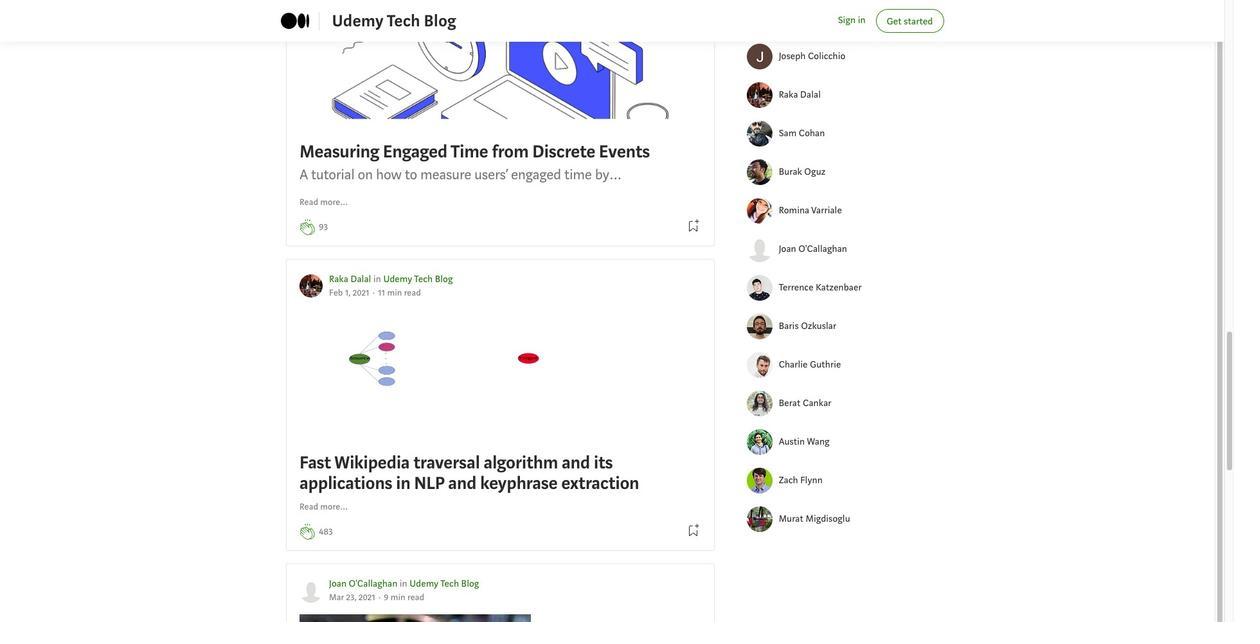 Task type: describe. For each thing, give the bounding box(es) containing it.
udemy tech blog link for o'callaghan
[[410, 578, 479, 590]]

9 min read image
[[384, 592, 424, 604]]

flynn
[[801, 475, 823, 487]]

go to the profile of charlie guthrie image
[[747, 352, 773, 378]]

baris ozkuslar link
[[779, 320, 876, 334]]

zach
[[779, 475, 799, 487]]

engaged
[[383, 140, 448, 163]]

oguz
[[805, 166, 826, 178]]

wikipedia
[[335, 452, 410, 475]]

terrence katzenbaer
[[779, 282, 862, 294]]

sign in
[[838, 14, 866, 27]]

2 read more… from the top
[[300, 501, 348, 513]]

in up 9 min read "image"
[[400, 578, 408, 590]]

1 horizontal spatial and
[[562, 452, 590, 475]]

berat cankar link
[[779, 397, 876, 411]]

more… for 2nd read more… link from the bottom
[[320, 197, 348, 208]]

murat migdisoglu link
[[779, 512, 876, 527]]

burak oguz link
[[779, 165, 876, 180]]

austin wang link
[[779, 435, 876, 450]]

how
[[376, 166, 402, 184]]

joan o'callaghan in udemy tech blog
[[329, 578, 479, 590]]

483 button
[[319, 525, 333, 540]]

on
[[358, 166, 373, 184]]

udemy tech blog link for dalal
[[384, 273, 453, 285]]

93
[[319, 221, 328, 233]]

zach flynn link
[[779, 474, 876, 488]]

1,
[[345, 287, 351, 299]]

dalal for raka dalal
[[801, 89, 821, 101]]

joseph colicchio link
[[779, 49, 876, 64]]

get
[[887, 15, 902, 28]]

sign
[[838, 14, 856, 27]]

varriale
[[812, 204, 842, 217]]

feb
[[329, 287, 343, 299]]

time
[[451, 140, 488, 163]]

measuring engaged time from discrete events a tutorial on how to measure users' engaged time by…
[[300, 140, 650, 184]]

483
[[319, 526, 333, 538]]

romina varriale
[[779, 204, 842, 217]]

sam cohan link
[[779, 127, 876, 141]]

go to the profile of burak oguz image
[[747, 160, 773, 185]]

get started
[[887, 15, 933, 28]]

1 vertical spatial go to the profile of joan o'callaghan image
[[300, 580, 323, 603]]

guthrie
[[810, 359, 841, 371]]

burak
[[779, 166, 802, 178]]

applications
[[300, 472, 392, 495]]

austin
[[779, 436, 805, 448]]

o'callaghan for joan o'callaghan in udemy tech blog
[[349, 578, 398, 590]]

fast
[[300, 452, 331, 475]]

go to the profile of murat migdisoglu image
[[747, 507, 773, 533]]

in right sign
[[858, 14, 866, 27]]

from
[[492, 140, 529, 163]]

sam
[[779, 127, 797, 139]]

blog for joan o'callaghan in udemy tech blog
[[461, 578, 479, 590]]

1 vertical spatial go to the profile of raka dalal image
[[300, 275, 323, 298]]

sam cohan
[[779, 127, 825, 139]]

tech for raka dalal
[[414, 273, 433, 285]]

terrence
[[779, 282, 814, 294]]

algorithm
[[484, 452, 558, 475]]

discrete events
[[533, 140, 650, 163]]

started
[[904, 15, 933, 28]]

go to the profile of sam cohan image
[[747, 121, 773, 147]]

to
[[405, 166, 417, 184]]

fast wikipedia traversal algorithm and its applications in nlp and keyphrase extraction
[[300, 452, 639, 495]]

romina varriale link
[[779, 204, 876, 218]]

joseph colicchio
[[779, 50, 846, 62]]

go to the profile of terrence katzenbaer image
[[747, 275, 773, 301]]

joan for joan o'callaghan
[[779, 243, 797, 255]]

udemy tech blog
[[332, 10, 456, 31]]

measure
[[421, 166, 471, 184]]

go to the profile of baris ozkuslar image
[[747, 314, 773, 340]]

2 read more… link from the top
[[300, 501, 348, 514]]

raka dalal in udemy tech blog
[[329, 273, 453, 285]]

blog for raka dalal in udemy tech blog
[[435, 273, 453, 285]]

o'callaghan for joan o'callaghan
[[799, 243, 848, 255]]

1 read more… from the top
[[300, 197, 348, 208]]

1 horizontal spatial raka dalal link
[[779, 88, 876, 102]]

katzenbaer
[[816, 282, 862, 294]]

mar
[[329, 592, 344, 604]]

traversal
[[414, 452, 480, 475]]

romina
[[779, 204, 810, 217]]

terrence katzenbaer link
[[779, 281, 876, 295]]

1 vertical spatial joan o'callaghan link
[[329, 578, 398, 590]]

joan for joan o'callaghan in udemy tech blog
[[329, 578, 347, 590]]



Task type: locate. For each thing, give the bounding box(es) containing it.
dalal inside raka dalal link
[[801, 89, 821, 101]]

wang
[[807, 436, 830, 448]]

0 vertical spatial o'callaghan
[[799, 243, 848, 255]]

0 vertical spatial raka
[[779, 89, 798, 101]]

0 vertical spatial blog
[[424, 10, 456, 31]]

0 vertical spatial more…
[[320, 197, 348, 208]]

cankar
[[803, 397, 832, 410]]

0 vertical spatial go to the profile of joan o'callaghan image
[[747, 237, 773, 262]]

1 vertical spatial joan
[[329, 578, 347, 590]]

0 horizontal spatial joan
[[329, 578, 347, 590]]

1 vertical spatial read more… link
[[300, 501, 348, 514]]

berat
[[779, 397, 801, 410]]

go to the profile of joan o'callaghan image left mar
[[300, 580, 323, 603]]

read down the a
[[300, 197, 318, 208]]

1 read more… link from the top
[[300, 196, 348, 209]]

tech
[[387, 10, 420, 31], [414, 273, 433, 285], [441, 578, 459, 590]]

1 vertical spatial more…
[[320, 501, 348, 513]]

engaged
[[511, 166, 561, 184]]

1 vertical spatial dalal
[[351, 273, 371, 285]]

1 vertical spatial 2021
[[359, 592, 375, 604]]

get started link
[[876, 9, 944, 33]]

1 more… from the top
[[320, 197, 348, 208]]

joan up mar
[[329, 578, 347, 590]]

blog
[[424, 10, 456, 31], [435, 273, 453, 285], [461, 578, 479, 590]]

2 vertical spatial blog
[[461, 578, 479, 590]]

keyphrase
[[480, 472, 558, 495]]

mar 23, 2021
[[329, 592, 375, 604]]

1 read from the top
[[300, 197, 318, 208]]

charlie
[[779, 359, 808, 371]]

migdisoglu
[[806, 513, 851, 525]]

0 horizontal spatial dalal
[[351, 273, 371, 285]]

joan o'callaghan
[[779, 243, 848, 255]]

0 vertical spatial joan o'callaghan link
[[779, 242, 876, 257]]

udemy for dalal
[[384, 273, 412, 285]]

fast wikipedia traversal algorithm and its applications in nlp and keyphrase extraction link
[[300, 310, 701, 497]]

raka inside raka dalal link
[[779, 89, 798, 101]]

and right "nlp"
[[448, 472, 477, 495]]

0 horizontal spatial go to the profile of raka dalal image
[[300, 275, 323, 298]]

tutorial
[[311, 166, 355, 184]]

o'callaghan up mar 23, 2021
[[349, 578, 398, 590]]

dalal up feb 1, 2021
[[351, 273, 371, 285]]

23,
[[346, 592, 357, 604]]

11 min read image
[[378, 287, 421, 299]]

read more… link
[[300, 196, 348, 209], [300, 501, 348, 514]]

in inside fast wikipedia traversal algorithm and its applications in nlp and keyphrase extraction
[[396, 472, 411, 495]]

users'
[[475, 166, 508, 184]]

berat cankar
[[779, 397, 832, 410]]

go to the profile of joan o'callaghan image
[[747, 237, 773, 262], [300, 580, 323, 603]]

1 horizontal spatial joan o'callaghan link
[[779, 242, 876, 257]]

1 horizontal spatial go to the profile of raka dalal image
[[747, 82, 773, 108]]

raka
[[779, 89, 798, 101], [329, 273, 348, 285]]

1 vertical spatial read
[[300, 501, 318, 513]]

baris
[[779, 320, 799, 332]]

0 vertical spatial read more… link
[[300, 196, 348, 209]]

zach flynn
[[779, 475, 823, 487]]

read more… up 93
[[300, 197, 348, 208]]

go to the profile of raka dalal image
[[747, 82, 773, 108], [300, 275, 323, 298]]

0 vertical spatial dalal
[[801, 89, 821, 101]]

colicchio
[[808, 50, 846, 62]]

1 horizontal spatial raka
[[779, 89, 798, 101]]

and
[[562, 452, 590, 475], [448, 472, 477, 495]]

murat
[[779, 513, 804, 525]]

murat migdisoglu
[[779, 513, 851, 525]]

go to the profile of romina varriale image
[[747, 198, 773, 224]]

0 vertical spatial udemy tech blog link
[[332, 8, 456, 33]]

udemy for o'callaghan
[[410, 578, 439, 590]]

0 vertical spatial raka dalal link
[[779, 88, 876, 102]]

raka up "feb"
[[329, 273, 348, 285]]

more…
[[320, 197, 348, 208], [320, 501, 348, 513]]

go to the profile of joan o'callaghan image down go to the profile of romina varriale icon
[[747, 237, 773, 262]]

0 vertical spatial go to the profile of raka dalal image
[[747, 82, 773, 108]]

0 horizontal spatial and
[[448, 472, 477, 495]]

in left "nlp"
[[396, 472, 411, 495]]

charlie guthrie
[[779, 359, 841, 371]]

cohan
[[799, 127, 825, 139]]

93 button
[[319, 220, 328, 235]]

go to the profile of raka dalal image down go to the profile of joseph colicchio icon
[[747, 82, 773, 108]]

tech for joan o'callaghan
[[441, 578, 459, 590]]

2021 right 23,
[[359, 592, 375, 604]]

1 horizontal spatial dalal
[[801, 89, 821, 101]]

raka for raka dalal
[[779, 89, 798, 101]]

0 vertical spatial read
[[300, 197, 318, 208]]

dalal
[[801, 89, 821, 101], [351, 273, 371, 285]]

read more… link up 483
[[300, 501, 348, 514]]

udemy
[[332, 10, 384, 31], [384, 273, 412, 285], [410, 578, 439, 590]]

raka dalal link down joseph colicchio link
[[779, 88, 876, 102]]

go to the profile of berat cankar image
[[747, 391, 773, 417]]

go to the profile of raka dalal image left "feb"
[[300, 275, 323, 298]]

joan o'callaghan link up terrence katzenbaer link
[[779, 242, 876, 257]]

time by…
[[565, 166, 622, 184]]

raka dalal link up feb 1, 2021
[[329, 273, 371, 285]]

1 vertical spatial raka dalal link
[[329, 273, 371, 285]]

2021 for dalal
[[353, 287, 370, 299]]

more… up 483
[[320, 501, 348, 513]]

read for 2nd read more… link from the top
[[300, 501, 318, 513]]

1 horizontal spatial o'callaghan
[[799, 243, 848, 255]]

joan o'callaghan link up mar 23, 2021
[[329, 578, 398, 590]]

burak oguz
[[779, 166, 826, 178]]

in up 11 min read image
[[374, 273, 381, 285]]

udemy tech blog link
[[332, 8, 456, 33], [384, 273, 453, 285], [410, 578, 479, 590]]

2 vertical spatial udemy tech blog link
[[410, 578, 479, 590]]

joan
[[779, 243, 797, 255], [329, 578, 347, 590]]

1 vertical spatial udemy tech blog link
[[384, 273, 453, 285]]

0 horizontal spatial go to the profile of joan o'callaghan image
[[300, 580, 323, 603]]

joan down romina
[[779, 243, 797, 255]]

0 vertical spatial joan
[[779, 243, 797, 255]]

read more…
[[300, 197, 348, 208], [300, 501, 348, 513]]

2 vertical spatial tech
[[441, 578, 459, 590]]

extraction
[[562, 472, 639, 495]]

more… up 93
[[320, 197, 348, 208]]

its
[[594, 452, 613, 475]]

0 horizontal spatial joan o'callaghan link
[[329, 578, 398, 590]]

0 vertical spatial 2021
[[353, 287, 370, 299]]

0 vertical spatial read more…
[[300, 197, 348, 208]]

raka for raka dalal in udemy tech blog
[[329, 273, 348, 285]]

dalal for raka dalal in udemy tech blog
[[351, 273, 371, 285]]

read down 'applications'
[[300, 501, 318, 513]]

go to the profile of zach flynn image
[[747, 468, 773, 494]]

raka dalal link
[[779, 88, 876, 102], [329, 273, 371, 285]]

feb 1, 2021 link
[[329, 287, 370, 299]]

1 horizontal spatial go to the profile of joan o'callaghan image
[[747, 237, 773, 262]]

dalal up 'cohan'
[[801, 89, 821, 101]]

read for 2nd read more… link from the bottom
[[300, 197, 318, 208]]

2 vertical spatial udemy
[[410, 578, 439, 590]]

o'callaghan
[[799, 243, 848, 255], [349, 578, 398, 590]]

0 horizontal spatial o'callaghan
[[349, 578, 398, 590]]

2021 for o'callaghan
[[359, 592, 375, 604]]

go to the profile of joseph colicchio image
[[747, 44, 773, 70]]

1 vertical spatial o'callaghan
[[349, 578, 398, 590]]

more… for 2nd read more… link from the top
[[320, 501, 348, 513]]

a
[[300, 166, 308, 184]]

1 horizontal spatial joan
[[779, 243, 797, 255]]

1 vertical spatial blog
[[435, 273, 453, 285]]

baris ozkuslar
[[779, 320, 837, 332]]

charlie guthrie link
[[779, 358, 876, 373]]

raka up sam
[[779, 89, 798, 101]]

read
[[300, 197, 318, 208], [300, 501, 318, 513]]

joan o'callaghan link
[[779, 242, 876, 257], [329, 578, 398, 590]]

measuring
[[300, 140, 379, 163]]

2 more… from the top
[[320, 501, 348, 513]]

read more… up 483
[[300, 501, 348, 513]]

1 vertical spatial tech
[[414, 273, 433, 285]]

sign in link
[[838, 14, 866, 28]]

ozkuslar
[[801, 320, 837, 332]]

austin wang
[[779, 436, 830, 448]]

0 horizontal spatial raka
[[329, 273, 348, 285]]

joseph
[[779, 50, 806, 62]]

and left its on the bottom left
[[562, 452, 590, 475]]

1 vertical spatial read more…
[[300, 501, 348, 513]]

1 vertical spatial udemy
[[384, 273, 412, 285]]

raka dalal
[[779, 89, 821, 101]]

mar 23, 2021 link
[[329, 592, 375, 604]]

0 vertical spatial tech
[[387, 10, 420, 31]]

1 vertical spatial raka
[[329, 273, 348, 285]]

0 vertical spatial udemy
[[332, 10, 384, 31]]

2021
[[353, 287, 370, 299], [359, 592, 375, 604]]

go to the profile of austin wang image
[[747, 430, 773, 455]]

feb 1, 2021
[[329, 287, 370, 299]]

2021 right 1,
[[353, 287, 370, 299]]

nlp
[[414, 472, 445, 495]]

o'callaghan down romina varriale link
[[799, 243, 848, 255]]

read more… link up 93
[[300, 196, 348, 209]]

2 read from the top
[[300, 501, 318, 513]]

0 horizontal spatial raka dalal link
[[329, 273, 371, 285]]



Task type: vqa. For each thing, say whether or not it's contained in the screenshot.
2nd "Read more…" link from the top's Read
yes



